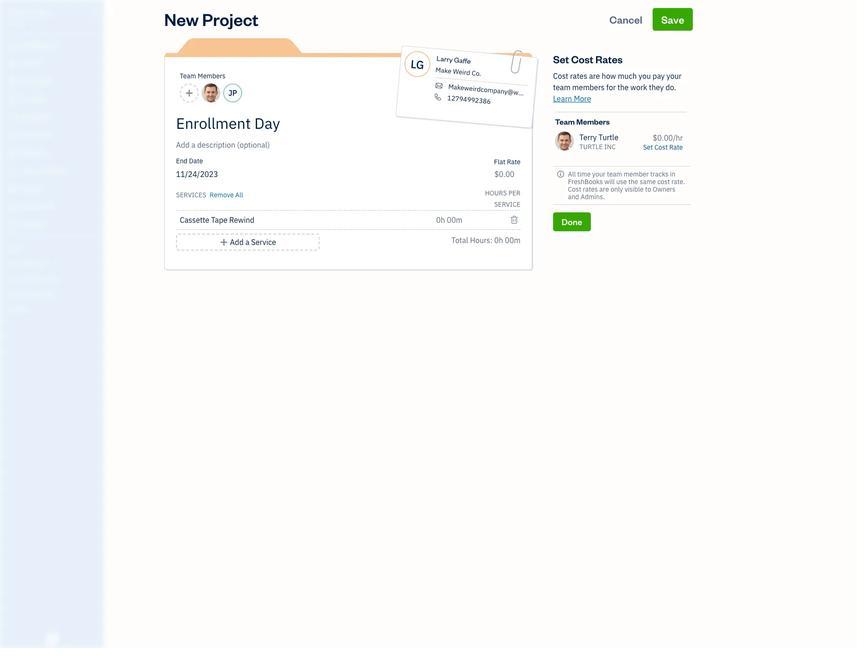 Task type: locate. For each thing, give the bounding box(es) containing it.
cost left rates on the top right
[[571, 52, 594, 66]]

pay
[[653, 71, 665, 81]]

service
[[494, 200, 521, 209]]

learn
[[553, 94, 572, 103]]

1 vertical spatial team
[[607, 170, 622, 178]]

0 vertical spatial the
[[618, 83, 629, 92]]

0 vertical spatial team
[[553, 83, 571, 92]]

cost rates are how much you pay your team members for the work they do. learn more
[[553, 71, 682, 103]]

set down $0.00
[[643, 143, 653, 151]]

more
[[574, 94, 591, 103]]

cost up learn
[[553, 71, 569, 81]]

1 horizontal spatial team
[[607, 170, 622, 178]]

turtle down terry
[[580, 143, 603, 151]]

flat
[[494, 158, 506, 166]]

0 vertical spatial turtle
[[8, 8, 35, 18]]

expense image
[[6, 131, 17, 140]]

1 vertical spatial turtle
[[580, 143, 603, 151]]

terry turtle turtle inc
[[580, 133, 619, 151]]

0 vertical spatial your
[[667, 71, 682, 81]]

cost down time
[[568, 185, 581, 194]]

0 horizontal spatial turtle
[[8, 8, 35, 18]]

0 horizontal spatial rate
[[507, 158, 521, 166]]

the right use
[[629, 177, 638, 186]]

cancel
[[610, 13, 643, 26]]

total
[[452, 236, 468, 245]]

0 vertical spatial all
[[568, 170, 576, 178]]

0 horizontal spatial set
[[553, 52, 569, 66]]

set cost rates
[[553, 52, 623, 66]]

0 horizontal spatial your
[[592, 170, 606, 178]]

0h
[[494, 236, 503, 245]]

rates
[[570, 71, 588, 81], [583, 185, 598, 194]]

they
[[649, 83, 664, 92]]

0 horizontal spatial inc
[[36, 8, 50, 18]]

team members
[[180, 72, 226, 80], [555, 117, 610, 127]]

0 vertical spatial rate
[[670, 143, 683, 151]]

1 horizontal spatial set
[[643, 143, 653, 151]]

1 vertical spatial the
[[629, 177, 638, 186]]

add team member image
[[185, 87, 194, 99]]

services remove all
[[176, 191, 243, 199]]

0 horizontal spatial all
[[235, 191, 243, 199]]

your
[[667, 71, 682, 81], [592, 170, 606, 178]]

rate right flat on the right top of page
[[507, 158, 521, 166]]

invoice image
[[6, 95, 17, 104]]

rates inside cost rates are how much you pay your team members for the work they do. learn more
[[570, 71, 588, 81]]

team up the only
[[607, 170, 622, 178]]

done
[[562, 216, 583, 227]]

rate
[[670, 143, 683, 151], [507, 158, 521, 166]]

to
[[645, 185, 651, 194]]

Amount (USD) text field
[[494, 169, 515, 179]]

phone image
[[433, 93, 443, 101]]

set
[[553, 52, 569, 66], [643, 143, 653, 151]]

cost
[[571, 52, 594, 66], [553, 71, 569, 81], [655, 143, 668, 151], [568, 185, 581, 194]]

use
[[616, 177, 627, 186]]

will
[[605, 177, 615, 186]]

1 vertical spatial team
[[555, 117, 575, 127]]

turtle
[[8, 8, 35, 18], [580, 143, 603, 151]]

0h 00m text field
[[436, 215, 463, 225]]

0 vertical spatial members
[[198, 72, 226, 80]]

work
[[631, 83, 647, 92]]

estimate image
[[6, 77, 17, 86]]

rates down time
[[583, 185, 598, 194]]

only
[[611, 185, 623, 194]]

rate down /hr
[[670, 143, 683, 151]]

team up learn
[[553, 83, 571, 92]]

$0.00 /hr set cost rate
[[643, 133, 683, 151]]

12794992386
[[447, 94, 491, 106]]

team members up "add team member" image
[[180, 72, 226, 80]]

apps image
[[7, 245, 101, 252]]

cost down $0.00
[[655, 143, 668, 151]]

rates up members
[[570, 71, 588, 81]]

0 vertical spatial team members
[[180, 72, 226, 80]]

all right info image
[[568, 170, 576, 178]]

members
[[198, 72, 226, 80], [577, 117, 610, 127]]

all right remove
[[235, 191, 243, 199]]

and
[[568, 193, 579, 201]]

the right for
[[618, 83, 629, 92]]

how
[[602, 71, 616, 81]]

0 vertical spatial are
[[589, 71, 600, 81]]

1 vertical spatial rate
[[507, 158, 521, 166]]

add a service
[[230, 237, 276, 247]]

1 horizontal spatial your
[[667, 71, 682, 81]]

1 horizontal spatial team
[[555, 117, 575, 127]]

your up do.
[[667, 71, 682, 81]]

1 horizontal spatial all
[[568, 170, 576, 178]]

all
[[568, 170, 576, 178], [235, 191, 243, 199]]

add a service button
[[176, 234, 320, 251]]

0 horizontal spatial team members
[[180, 72, 226, 80]]

your inside cost rates are how much you pay your team members for the work they do. learn more
[[667, 71, 682, 81]]

lg
[[410, 56, 425, 72]]

team members up terry
[[555, 117, 610, 127]]

1 vertical spatial inc
[[604, 143, 616, 151]]

cost
[[658, 177, 670, 186]]

are inside cost rates are how much you pay your team members for the work they do. learn more
[[589, 71, 600, 81]]

are up members
[[589, 71, 600, 81]]

Project Description text field
[[176, 139, 436, 151]]

your right time
[[592, 170, 606, 178]]

1 vertical spatial are
[[600, 185, 609, 194]]

new project
[[164, 8, 259, 30]]

tracks
[[651, 170, 669, 178]]

set up learn
[[553, 52, 569, 66]]

same
[[640, 177, 656, 186]]

0 vertical spatial rates
[[570, 71, 588, 81]]

1 horizontal spatial rate
[[670, 143, 683, 151]]

info image
[[557, 170, 565, 178]]

main element
[[0, 0, 127, 648]]

cassette tape rewind
[[180, 215, 255, 225]]

are
[[589, 71, 600, 81], [600, 185, 609, 194]]

00m
[[505, 236, 521, 245]]

1 horizontal spatial members
[[577, 117, 610, 127]]

co.
[[472, 69, 482, 78]]

weird
[[453, 67, 471, 77]]

remove
[[210, 191, 234, 199]]

1 vertical spatial your
[[592, 170, 606, 178]]

set inside $0.00 /hr set cost rate
[[643, 143, 653, 151]]

1 horizontal spatial turtle
[[580, 143, 603, 151]]

1 horizontal spatial inc
[[604, 143, 616, 151]]

0 vertical spatial team
[[180, 72, 196, 80]]

your inside all time your team member tracks in freshbooks will use the same cost rate. cost rates are only visible to owners and admins.
[[592, 170, 606, 178]]

members
[[572, 83, 605, 92]]

the
[[618, 83, 629, 92], [629, 177, 638, 186]]

team down learn
[[555, 117, 575, 127]]

project
[[202, 8, 259, 30]]

tape
[[211, 215, 228, 225]]

team
[[180, 72, 196, 80], [555, 117, 575, 127]]

1 horizontal spatial team members
[[555, 117, 610, 127]]

do.
[[666, 83, 676, 92]]

larry gaffe make weird co.
[[435, 54, 482, 78]]

team
[[553, 83, 571, 92], [607, 170, 622, 178]]

team up "add team member" image
[[180, 72, 196, 80]]

inc
[[36, 8, 50, 18], [604, 143, 616, 151]]

1 vertical spatial all
[[235, 191, 243, 199]]

cost inside all time your team member tracks in freshbooks will use the same cost rate. cost rates are only visible to owners and admins.
[[568, 185, 581, 194]]

for
[[607, 83, 616, 92]]

0 horizontal spatial team
[[553, 83, 571, 92]]

time
[[578, 170, 591, 178]]

1 vertical spatial rates
[[583, 185, 598, 194]]

items and services image
[[7, 275, 101, 282]]

you
[[639, 71, 651, 81]]

hours
[[485, 189, 507, 197]]

are left the only
[[600, 185, 609, 194]]

turtle up owner
[[8, 8, 35, 18]]

plus image
[[220, 237, 228, 248]]

terry
[[580, 133, 597, 142]]

done button
[[553, 212, 591, 231]]

timer image
[[6, 167, 17, 176]]

team inside all time your team member tracks in freshbooks will use the same cost rate. cost rates are only visible to owners and admins.
[[607, 170, 622, 178]]

/hr
[[673, 133, 683, 143]]

team members image
[[7, 260, 101, 267]]

0 vertical spatial inc
[[36, 8, 50, 18]]

1 vertical spatial set
[[643, 143, 653, 151]]



Task type: vqa. For each thing, say whether or not it's contained in the screenshot.
envelope image
yes



Task type: describe. For each thing, give the bounding box(es) containing it.
cassette
[[180, 215, 209, 225]]

save
[[661, 13, 685, 26]]

rewind
[[229, 215, 255, 225]]

rate inside $0.00 /hr set cost rate
[[670, 143, 683, 151]]

visible
[[625, 185, 644, 194]]

End date in  format text field
[[176, 169, 348, 179]]

end
[[176, 157, 188, 165]]

inc inside terry turtle turtle inc
[[604, 143, 616, 151]]

a
[[245, 237, 250, 247]]

rate.
[[672, 177, 685, 186]]

save button
[[653, 8, 693, 31]]

end date
[[176, 157, 203, 165]]

owner
[[8, 19, 25, 26]]

total hours: 0h 00m
[[452, 236, 521, 245]]

Project Name text field
[[176, 114, 436, 133]]

settings image
[[7, 305, 101, 313]]

turtle
[[599, 133, 619, 142]]

freshbooks image
[[44, 633, 59, 644]]

turtle inc owner
[[8, 8, 50, 26]]

new
[[164, 8, 199, 30]]

the inside cost rates are how much you pay your team members for the work they do. learn more
[[618, 83, 629, 92]]

hours:
[[470, 236, 493, 245]]

much
[[618, 71, 637, 81]]

remove project service image
[[510, 214, 519, 226]]

makeweirdcompany@weird.co
[[448, 82, 539, 99]]

admins.
[[581, 193, 605, 201]]

all time your team member tracks in freshbooks will use the same cost rate. cost rates are only visible to owners and admins.
[[568, 170, 685, 201]]

0 vertical spatial set
[[553, 52, 569, 66]]

client image
[[6, 59, 17, 68]]

jp
[[228, 88, 237, 98]]

0 horizontal spatial team
[[180, 72, 196, 80]]

add
[[230, 237, 244, 247]]

per
[[509, 189, 521, 197]]

larry
[[436, 54, 453, 64]]

service
[[251, 237, 276, 247]]

inc inside turtle inc owner
[[36, 8, 50, 18]]

cancel button
[[601, 8, 651, 31]]

remove all button
[[208, 187, 243, 201]]

money image
[[6, 185, 17, 194]]

are inside all time your team member tracks in freshbooks will use the same cost rate. cost rates are only visible to owners and admins.
[[600, 185, 609, 194]]

envelope image
[[434, 82, 444, 90]]

1 vertical spatial team members
[[555, 117, 610, 127]]

owners
[[653, 185, 676, 194]]

gaffe
[[454, 55, 471, 66]]

0 horizontal spatial members
[[198, 72, 226, 80]]

flat rate
[[494, 158, 521, 166]]

set cost rate button
[[643, 143, 683, 151]]

all inside all time your team member tracks in freshbooks will use the same cost rate. cost rates are only visible to owners and admins.
[[568, 170, 576, 178]]

$0.00
[[653, 133, 673, 143]]

freshbooks
[[568, 177, 603, 186]]

payment image
[[6, 113, 17, 122]]

dashboard image
[[6, 41, 17, 51]]

make
[[435, 66, 452, 75]]

turtle inside terry turtle turtle inc
[[580, 143, 603, 151]]

bank connections image
[[7, 290, 101, 297]]

team inside cost rates are how much you pay your team members for the work they do. learn more
[[553, 83, 571, 92]]

report image
[[6, 220, 17, 230]]

hours per service
[[485, 189, 521, 209]]

date
[[189, 157, 203, 165]]

rates
[[596, 52, 623, 66]]

member
[[624, 170, 649, 178]]

1 vertical spatial members
[[577, 117, 610, 127]]

project image
[[6, 149, 17, 158]]

chart image
[[6, 203, 17, 212]]

the inside all time your team member tracks in freshbooks will use the same cost rate. cost rates are only visible to owners and admins.
[[629, 177, 638, 186]]

rates inside all time your team member tracks in freshbooks will use the same cost rate. cost rates are only visible to owners and admins.
[[583, 185, 598, 194]]

learn more link
[[553, 94, 591, 103]]

cost inside $0.00 /hr set cost rate
[[655, 143, 668, 151]]

services
[[176, 191, 206, 199]]

in
[[670, 170, 676, 178]]

turtle inside turtle inc owner
[[8, 8, 35, 18]]

cost inside cost rates are how much you pay your team members for the work they do. learn more
[[553, 71, 569, 81]]



